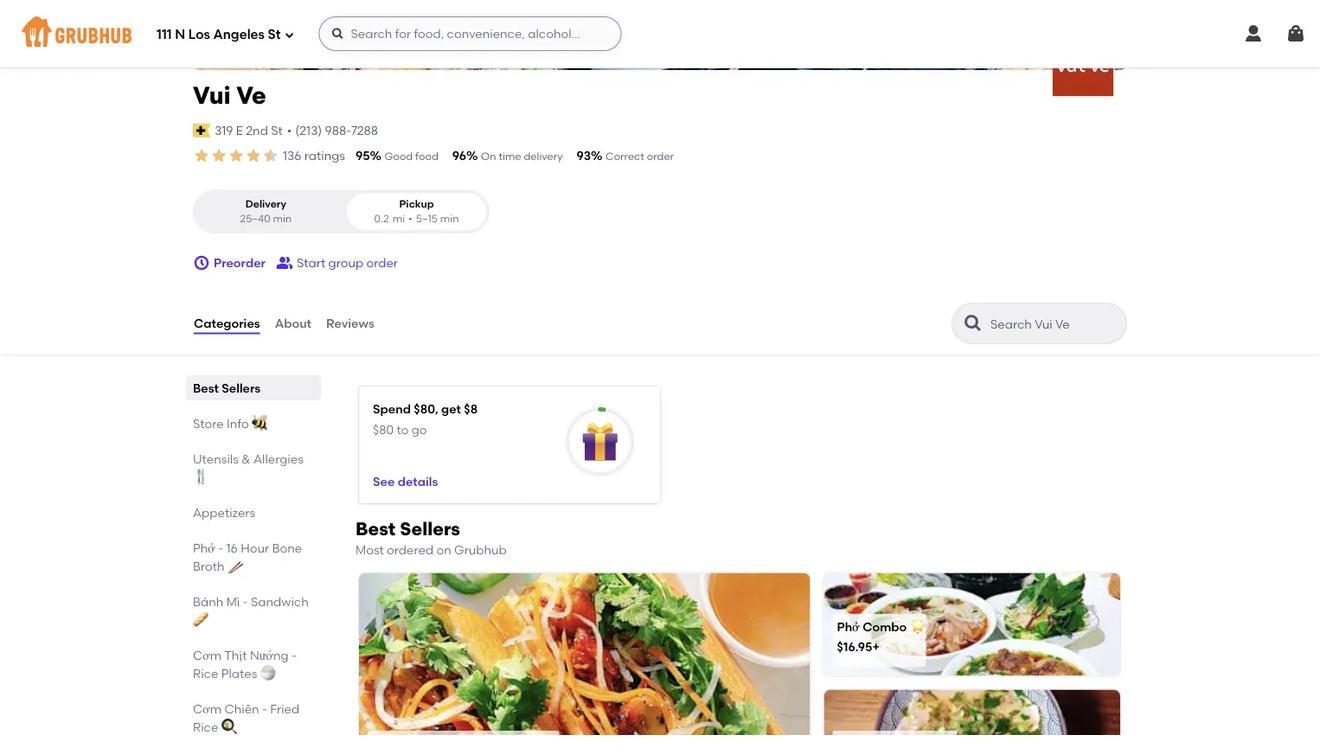 Task type: locate. For each thing, give the bounding box(es) containing it.
best sellers tab
[[193, 379, 314, 397]]

0 vertical spatial cơm
[[193, 648, 222, 663]]

1 horizontal spatial sellers
[[400, 518, 460, 540]]

- left 16
[[218, 541, 223, 556]]

- inside "cơm thịt nướng - rice plates 🍚"
[[292, 648, 297, 663]]

0 horizontal spatial •
[[287, 123, 292, 138]]

$16.95
[[837, 640, 872, 654]]

chiên
[[225, 702, 259, 716]]

cơm left thịt
[[193, 648, 222, 663]]

min inside delivery 25–40 min
[[273, 213, 292, 225]]

most
[[356, 543, 384, 558]]

1 horizontal spatial svg image
[[331, 27, 345, 41]]

phở for phở - 16 hour bone broth 🥢
[[193, 541, 215, 556]]

categories
[[194, 316, 260, 331]]

on
[[481, 150, 496, 163]]

0.2
[[374, 213, 389, 225]]

🍴
[[193, 470, 205, 485]]

0 horizontal spatial svg image
[[193, 254, 210, 272]]

+
[[872, 640, 880, 654]]

phở up broth
[[193, 541, 215, 556]]

$80,
[[414, 402, 438, 416]]

• (213) 988-7288
[[287, 123, 378, 138]]

min down delivery
[[273, 213, 292, 225]]

319 e 2nd st
[[215, 123, 283, 138]]

mi
[[392, 213, 405, 225]]

food
[[415, 150, 438, 163]]

rice
[[193, 666, 218, 681], [193, 720, 218, 735]]

sellers
[[222, 381, 261, 395], [400, 518, 460, 540]]

2nd
[[246, 123, 268, 138]]

good
[[385, 150, 413, 163]]

2 cơm from the top
[[193, 702, 222, 716]]

sellers inside best sellers tab
[[222, 381, 261, 395]]

2 rice from the top
[[193, 720, 218, 735]]

reviews
[[326, 316, 374, 331]]

angeles
[[213, 27, 265, 43]]

st right 2nd
[[271, 123, 283, 138]]

sellers for best sellers most ordered on grubhub
[[400, 518, 460, 540]]

cơm inside cơm chiên - fried rice 🍳
[[193, 702, 222, 716]]

subscription pass image
[[193, 124, 210, 137]]

order
[[647, 150, 674, 163], [366, 256, 398, 270]]

cơm thịt nướng - rice plates 🍚
[[193, 648, 297, 681]]

0 vertical spatial order
[[647, 150, 674, 163]]

1 horizontal spatial •
[[408, 213, 413, 225]]

vui ve
[[193, 81, 266, 110]]

0 horizontal spatial min
[[273, 213, 292, 225]]

good food
[[385, 150, 438, 163]]

cơm for cơm chiên - fried rice 🍳
[[193, 702, 222, 716]]

0 horizontal spatial phở
[[193, 541, 215, 556]]

0 vertical spatial st
[[268, 27, 281, 43]]

vui ve logo image
[[1053, 35, 1113, 96]]

rice inside cơm chiên - fried rice 🍳
[[193, 720, 218, 735]]

1 min from the left
[[273, 213, 292, 225]]

1 horizontal spatial phở
[[837, 619, 860, 634]]

mì
[[226, 594, 240, 609]]

phở inside phở combo 🌟 $16.95 +
[[837, 619, 860, 634]]

0 vertical spatial •
[[287, 123, 292, 138]]

1 vertical spatial rice
[[193, 720, 218, 735]]

hour
[[241, 541, 269, 556]]

cơm inside "cơm thịt nướng - rice plates 🍚"
[[193, 648, 222, 663]]

Search for food, convenience, alcohol... search field
[[319, 16, 622, 51]]

2 min from the left
[[440, 213, 459, 225]]

1 vertical spatial sellers
[[400, 518, 460, 540]]

ordered
[[387, 543, 434, 558]]

95
[[356, 148, 370, 163]]

0 horizontal spatial best
[[193, 381, 219, 395]]

broth
[[193, 559, 225, 574]]

0 horizontal spatial order
[[366, 256, 398, 270]]

• left (213)
[[287, 123, 292, 138]]

&
[[241, 452, 251, 466]]

• right mi
[[408, 213, 413, 225]]

star icon image
[[193, 147, 210, 164], [210, 147, 228, 164], [228, 147, 245, 164], [245, 147, 262, 164], [262, 147, 279, 164], [262, 147, 279, 164]]

fried
[[270, 702, 300, 716]]

- right the 'nướng'
[[292, 648, 297, 663]]

delivery
[[524, 150, 563, 163]]

best for best sellers most ordered on grubhub
[[356, 518, 396, 540]]

best up most
[[356, 518, 396, 540]]

phở inside phở - 16 hour bone broth 🥢
[[193, 541, 215, 556]]

pickup
[[399, 198, 434, 210]]

rice left 🍳
[[193, 720, 218, 735]]

cơm chiên - fried rice 🍳
[[193, 702, 300, 735]]

see
[[373, 474, 395, 489]]

preorder button
[[193, 248, 266, 279]]

ve
[[236, 81, 266, 110]]

1 vertical spatial best
[[356, 518, 396, 540]]

16
[[226, 541, 238, 556]]

1 rice from the top
[[193, 666, 218, 681]]

correct
[[606, 150, 644, 163]]

319 e 2nd st button
[[214, 121, 284, 140]]

1 vertical spatial order
[[366, 256, 398, 270]]

best
[[193, 381, 219, 395], [356, 518, 396, 540]]

to
[[397, 422, 409, 437]]

0 vertical spatial rice
[[193, 666, 218, 681]]

svg image inside preorder 'button'
[[193, 254, 210, 272]]

sellers inside best sellers most ordered on grubhub
[[400, 518, 460, 540]]

0 vertical spatial phở
[[193, 541, 215, 556]]

cơm up 🍳
[[193, 702, 222, 716]]

best up store
[[193, 381, 219, 395]]

rice inside "cơm thịt nướng - rice plates 🍚"
[[193, 666, 218, 681]]

st right angeles
[[268, 27, 281, 43]]

about button
[[274, 293, 312, 355]]

preorder
[[214, 256, 266, 270]]

1 horizontal spatial svg image
[[1243, 23, 1264, 44]]

- inside phở - 16 hour bone broth 🥢
[[218, 541, 223, 556]]

cơm
[[193, 648, 222, 663], [193, 702, 222, 716]]

order right the group
[[366, 256, 398, 270]]

utensils
[[193, 452, 239, 466]]

phở up $16.95
[[837, 619, 860, 634]]

best inside best sellers most ordered on grubhub
[[356, 518, 396, 540]]

- right mì
[[243, 594, 248, 609]]

sellers up on
[[400, 518, 460, 540]]

0 horizontal spatial sellers
[[222, 381, 261, 395]]

rice for cơm thịt nướng - rice plates 🍚
[[193, 666, 218, 681]]

option group
[[193, 190, 490, 234]]

best sellers most ordered on grubhub
[[356, 518, 507, 558]]

0 vertical spatial sellers
[[222, 381, 261, 395]]

1 vertical spatial cơm
[[193, 702, 222, 716]]

rice left plates
[[193, 666, 218, 681]]

los
[[188, 27, 210, 43]]

0 vertical spatial best
[[193, 381, 219, 395]]

time
[[499, 150, 521, 163]]

svg image
[[331, 27, 345, 41], [284, 30, 295, 40]]

order right correct in the left top of the page
[[647, 150, 674, 163]]

best inside tab
[[193, 381, 219, 395]]

🍚
[[260, 666, 272, 681]]

see details button
[[373, 466, 438, 497]]

• inside pickup 0.2 mi • 5–15 min
[[408, 213, 413, 225]]

appetizers tab
[[193, 504, 314, 522]]

1 horizontal spatial min
[[440, 213, 459, 225]]

start group order
[[297, 256, 398, 270]]

vui
[[193, 81, 231, 110]]

1 vertical spatial st
[[271, 123, 283, 138]]

- left "fried"
[[262, 702, 267, 716]]

thịt
[[224, 648, 247, 663]]

1 vertical spatial •
[[408, 213, 413, 225]]

reward icon image
[[581, 423, 619, 461]]

nướng
[[250, 648, 289, 663]]

sellers up info
[[222, 381, 261, 395]]

sandwich
[[251, 594, 309, 609]]

svg image
[[1243, 23, 1264, 44], [1286, 23, 1306, 44], [193, 254, 210, 272]]

bánh mì - sandwich 🥖 tab
[[193, 593, 314, 629]]

1 cơm from the top
[[193, 648, 222, 663]]

utensils & allergies 🍴 tab
[[193, 450, 314, 486]]

1 vertical spatial phở
[[837, 619, 860, 634]]

min right 5–15
[[440, 213, 459, 225]]

phở
[[193, 541, 215, 556], [837, 619, 860, 634]]

min
[[273, 213, 292, 225], [440, 213, 459, 225]]

- inside cơm chiên - fried rice 🍳
[[262, 702, 267, 716]]

order inside start group order button
[[366, 256, 398, 270]]

1 horizontal spatial best
[[356, 518, 396, 540]]

93
[[577, 148, 591, 163]]

details
[[398, 474, 438, 489]]



Task type: vqa. For each thing, say whether or not it's contained in the screenshot.
svg image inside Preorder button
yes



Task type: describe. For each thing, give the bounding box(es) containing it.
delivery 25–40 min
[[240, 198, 292, 225]]

2 horizontal spatial svg image
[[1286, 23, 1306, 44]]

bánh mì - sandwich 🥖
[[193, 594, 309, 627]]

utensils & allergies 🍴
[[193, 452, 303, 485]]

appetizers
[[193, 505, 255, 520]]

main navigation navigation
[[0, 0, 1320, 67]]

7288
[[351, 123, 378, 138]]

96
[[452, 148, 466, 163]]

111
[[157, 27, 172, 43]]

delivery
[[245, 198, 286, 210]]

info
[[227, 416, 249, 431]]

136 ratings
[[283, 148, 345, 163]]

- inside bánh mì - sandwich 🥖
[[243, 594, 248, 609]]

categories button
[[193, 293, 261, 355]]

get
[[441, 402, 461, 416]]

136
[[283, 148, 301, 163]]

store info 🐝
[[193, 416, 264, 431]]

25–40
[[240, 213, 270, 225]]

allergies
[[253, 452, 303, 466]]

111 n los angeles st
[[157, 27, 281, 43]]

start group order button
[[276, 248, 398, 279]]

bánh
[[193, 594, 223, 609]]

spend
[[373, 402, 411, 416]]

1 horizontal spatial order
[[647, 150, 674, 163]]

(213) 988-7288 button
[[295, 122, 378, 139]]

on
[[436, 543, 451, 558]]

$8
[[464, 402, 478, 416]]

on time delivery
[[481, 150, 563, 163]]

spend $80, get $8 $80 to go
[[373, 402, 478, 437]]

Search Vui Ve search field
[[989, 316, 1121, 332]]

ratings
[[304, 148, 345, 163]]

search icon image
[[963, 313, 984, 334]]

phở - 16 hour bone broth 🥢
[[193, 541, 302, 574]]

sellers for best sellers
[[222, 381, 261, 395]]

people icon image
[[276, 254, 293, 272]]

pickup 0.2 mi • 5–15 min
[[374, 198, 459, 225]]

grubhub
[[454, 543, 507, 558]]

5–15
[[416, 213, 438, 225]]

988-
[[325, 123, 351, 138]]

rice for cơm chiên - fried rice 🍳
[[193, 720, 218, 735]]

e
[[236, 123, 243, 138]]

best sellers
[[193, 381, 261, 395]]

0 horizontal spatial svg image
[[284, 30, 295, 40]]

best for best sellers
[[193, 381, 219, 395]]

🥖
[[193, 613, 205, 627]]

cơm chiên - fried rice 🍳 tab
[[193, 700, 314, 735]]

$80
[[373, 422, 394, 437]]

(213)
[[295, 123, 322, 138]]

st inside button
[[271, 123, 283, 138]]

see details
[[373, 474, 438, 489]]

🍳
[[221, 720, 233, 735]]

group
[[328, 256, 363, 270]]

phở for phở combo 🌟 $16.95 +
[[837, 619, 860, 634]]

option group containing delivery 25–40 min
[[193, 190, 490, 234]]

🐝
[[252, 416, 264, 431]]

min inside pickup 0.2 mi • 5–15 min
[[440, 213, 459, 225]]

store info 🐝 tab
[[193, 414, 314, 433]]

319
[[215, 123, 233, 138]]

reviews button
[[325, 293, 375, 355]]

phở combo 🌟 $16.95 +
[[837, 619, 922, 654]]

store
[[193, 416, 224, 431]]

st inside main navigation navigation
[[268, 27, 281, 43]]

n
[[175, 27, 185, 43]]

bone
[[272, 541, 302, 556]]

correct order
[[606, 150, 674, 163]]

cơm for cơm thịt nướng - rice plates 🍚
[[193, 648, 222, 663]]

phở - 16 hour bone broth 🥢 tab
[[193, 539, 314, 575]]

about
[[275, 316, 312, 331]]

plates
[[221, 666, 257, 681]]

cơm thịt nướng - rice plates 🍚 tab
[[193, 646, 314, 683]]

🌟
[[910, 619, 922, 634]]

combo
[[863, 619, 907, 634]]

🥢
[[227, 559, 240, 574]]

start
[[297, 256, 325, 270]]



